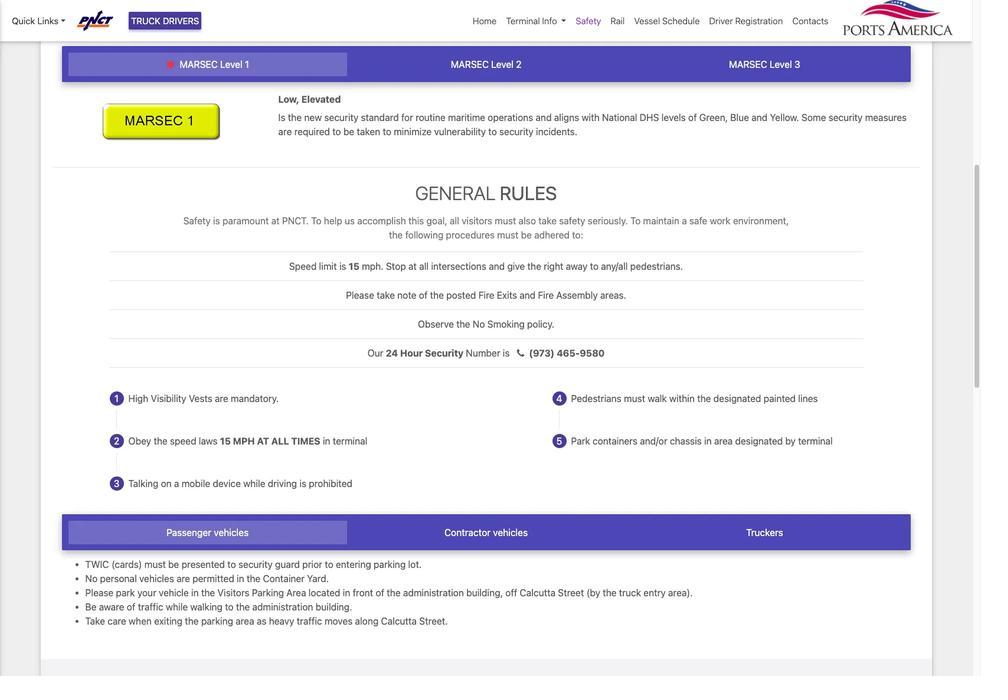 Task type: describe. For each thing, give the bounding box(es) containing it.
1 vertical spatial a
[[174, 478, 179, 489]]

painted
[[764, 393, 796, 404]]

security down elevated
[[324, 112, 359, 123]]

and left give
[[489, 261, 505, 272]]

must left also
[[495, 216, 516, 226]]

lines
[[799, 393, 818, 404]]

security down operations
[[500, 126, 534, 137]]

must left walk
[[624, 393, 646, 404]]

pedestrians must walk within the designated painted lines
[[571, 393, 818, 404]]

0 horizontal spatial calcutta
[[381, 616, 417, 627]]

rules
[[500, 182, 557, 204]]

your
[[137, 588, 156, 598]]

1 horizontal spatial at
[[409, 261, 417, 272]]

1 horizontal spatial are
[[215, 393, 228, 404]]

observe the no smoking policy.
[[418, 319, 555, 329]]

is:1
[[545, 24, 561, 35]]

pedestrians
[[571, 393, 622, 404]]

schedule
[[663, 15, 700, 26]]

of inside the is the new security standard for routine maritime operations and aligns with national dhs levels of green, blue and yellow. some security measures are required to be taken to minimize vulnerability to security incidents.
[[689, 112, 697, 123]]

national
[[602, 112, 638, 123]]

permitted
[[193, 574, 234, 584]]

posted
[[447, 290, 476, 301]]

tab list containing passenger vehicles
[[62, 514, 911, 551]]

marsec level 2
[[451, 59, 522, 70]]

to right prior
[[325, 559, 333, 570]]

in right "chassis"
[[704, 436, 712, 446]]

and right exits
[[520, 290, 536, 301]]

must inside twic (cards) must be presented to security guard prior to entering parking lot. no personal vehicles are permitted in the container yard. please park your vehicle in the visitors parking area located in front of the administration building, off calcutta street (by the truck entry area). be aware of traffic while walking to the administration building. take care when exiting the parking area as heavy traffic moves along calcutta street.
[[145, 559, 166, 570]]

intersections
[[431, 261, 487, 272]]

0 vertical spatial parking
[[374, 559, 406, 570]]

park
[[571, 436, 590, 446]]

rail link
[[606, 9, 630, 32]]

contractor vehicles link
[[347, 521, 626, 545]]

within
[[670, 393, 695, 404]]

pnct today's marsec level is:1
[[412, 24, 561, 35]]

(973) 465-9580
[[529, 348, 605, 358]]

2 inside tab list
[[516, 59, 522, 70]]

0 vertical spatial while
[[243, 478, 265, 489]]

the inside the is the new security standard for routine maritime operations and aligns with national dhs levels of green, blue and yellow. some security measures are required to be taken to minimize vulnerability to security incidents.
[[288, 112, 302, 123]]

marsec for marsec level 3
[[729, 59, 768, 70]]

our
[[368, 348, 384, 358]]

at
[[257, 436, 269, 446]]

level for marsec level 3
[[770, 59, 792, 70]]

to down operations
[[489, 126, 497, 137]]

times
[[291, 436, 320, 446]]

contractor
[[445, 527, 491, 538]]

no inside twic (cards) must be presented to security guard prior to entering parking lot. no personal vehicles are permitted in the container yard. please park your vehicle in the visitors parking area located in front of the administration building, off calcutta street (by the truck entry area). be aware of traffic while walking to the administration building. take care when exiting the parking area as heavy traffic moves along calcutta street.
[[85, 574, 98, 584]]

dhs
[[640, 112, 659, 123]]

away
[[566, 261, 588, 272]]

walking
[[190, 602, 223, 613]]

tab list containing marsec level 1
[[62, 46, 911, 82]]

marsec level 2 link
[[347, 53, 626, 76]]

seriously.
[[588, 216, 628, 226]]

4
[[557, 393, 562, 404]]

lot.
[[408, 559, 422, 570]]

mandatory.
[[231, 393, 279, 404]]

all inside the safety is paramount at pnct. to help us accomplish this goal, all visitors must also take safety seriously. to maintain a safe work environment, the following procedures must be adhered to:
[[450, 216, 459, 226]]

the up walking
[[201, 588, 215, 598]]

goal,
[[427, 216, 447, 226]]

security right some
[[829, 112, 863, 123]]

note
[[398, 290, 417, 301]]

0 vertical spatial designated
[[714, 393, 762, 404]]

home link
[[468, 9, 502, 32]]

walk
[[648, 393, 667, 404]]

talking
[[128, 478, 159, 489]]

the left posted
[[430, 290, 444, 301]]

operations
[[488, 112, 533, 123]]

be
[[85, 602, 97, 613]]

take
[[85, 616, 105, 627]]

policy.
[[527, 319, 555, 329]]

street
[[558, 588, 584, 598]]

speed
[[170, 436, 196, 446]]

talking on a mobile device while driving is prohibited
[[128, 478, 353, 489]]

visitors
[[462, 216, 493, 226]]

the down visitors
[[236, 602, 250, 613]]

limit
[[319, 261, 337, 272]]

mph
[[233, 436, 255, 446]]

truckers
[[747, 527, 783, 538]]

exiting
[[154, 616, 182, 627]]

driving
[[268, 478, 297, 489]]

quick links link
[[12, 14, 65, 27]]

measures
[[866, 112, 907, 123]]

exits
[[497, 290, 517, 301]]

vests
[[189, 393, 212, 404]]

right
[[544, 261, 564, 272]]

2 fire from the left
[[538, 290, 554, 301]]

take inside the safety is paramount at pnct. to help us accomplish this goal, all visitors must also take safety seriously. to maintain a safe work environment, the following procedures must be adhered to:
[[539, 216, 557, 226]]

driver registration link
[[705, 9, 788, 32]]

1 vertical spatial 2
[[114, 436, 119, 446]]

1 vertical spatial parking
[[201, 616, 233, 627]]

and right blue
[[752, 112, 768, 123]]

twic
[[85, 559, 109, 570]]

green,
[[700, 112, 728, 123]]

security inside twic (cards) must be presented to security guard prior to entering parking lot. no personal vehicles are permitted in the container yard. please park your vehicle in the visitors parking area located in front of the administration building, off calcutta street (by the truck entry area). be aware of traffic while walking to the administration building. take care when exiting the parking area as heavy traffic moves along calcutta street.
[[239, 559, 273, 570]]

in up visitors
[[237, 574, 244, 584]]

(cards)
[[111, 559, 142, 570]]

marsec level 1 link
[[68, 53, 347, 76]]

moves
[[325, 616, 353, 627]]

obey
[[128, 436, 151, 446]]

marsec level 3
[[729, 59, 801, 70]]

accomplish
[[357, 216, 406, 226]]

the right within
[[698, 393, 711, 404]]

located
[[309, 588, 340, 598]]

laws
[[199, 436, 218, 446]]

yellow.
[[770, 112, 799, 123]]

elevated
[[302, 94, 341, 105]]

phone image
[[512, 348, 529, 358]]

registration
[[736, 15, 783, 26]]

to up permitted
[[227, 559, 236, 570]]

this
[[409, 216, 424, 226]]

info
[[542, 15, 557, 26]]

be inside twic (cards) must be presented to security guard prior to entering parking lot. no personal vehicles are permitted in the container yard. please park your vehicle in the visitors parking area located in front of the administration building, off calcutta street (by the truck entry area). be aware of traffic while walking to the administration building. take care when exiting the parking area as heavy traffic moves along calcutta street.
[[168, 559, 179, 570]]

vehicles for passenger vehicles
[[214, 527, 249, 538]]

level for marsec level 2
[[491, 59, 514, 70]]

safety link
[[571, 9, 606, 32]]

0 vertical spatial 1
[[245, 59, 249, 70]]

entry
[[644, 588, 666, 598]]

truck
[[619, 588, 641, 598]]

of right front
[[376, 588, 384, 598]]

to down visitors
[[225, 602, 234, 613]]

safety is paramount at pnct. to help us accomplish this goal, all visitors must also take safety seriously. to maintain a safe work environment, the following procedures must be adhered to:
[[183, 216, 789, 240]]

chassis
[[670, 436, 702, 446]]

to right away
[[590, 261, 599, 272]]

be inside the safety is paramount at pnct. to help us accomplish this goal, all visitors must also take safety seriously. to maintain a safe work environment, the following procedures must be adhered to:
[[521, 230, 532, 240]]

1 horizontal spatial no
[[473, 319, 485, 329]]

the right front
[[387, 588, 401, 598]]

general rules
[[416, 182, 557, 204]]

aligns
[[554, 112, 579, 123]]

in up walking
[[191, 588, 199, 598]]

pedestrians.
[[630, 261, 683, 272]]

high
[[128, 393, 148, 404]]

on
[[161, 478, 172, 489]]



Task type: vqa. For each thing, say whether or not it's contained in the screenshot.
the Video Gallery
no



Task type: locate. For each thing, give the bounding box(es) containing it.
marsec for marsec level 1
[[180, 59, 218, 70]]

vehicles inside twic (cards) must be presented to security guard prior to entering parking lot. no personal vehicles are permitted in the container yard. please park your vehicle in the visitors parking area located in front of the administration building, off calcutta street (by the truck entry area). be aware of traffic while walking to the administration building. take care when exiting the parking area as heavy traffic moves along calcutta street.
[[139, 574, 174, 584]]

1 horizontal spatial a
[[682, 216, 687, 226]]

are inside the is the new security standard for routine maritime operations and aligns with national dhs levels of green, blue and yellow. some security measures are required to be taken to minimize vulnerability to security incidents.
[[278, 126, 292, 137]]

contacts
[[793, 15, 829, 26]]

take left note
[[377, 290, 395, 301]]

to down standard
[[383, 126, 392, 137]]

and up incidents.
[[536, 112, 552, 123]]

1 horizontal spatial 2
[[516, 59, 522, 70]]

be down also
[[521, 230, 532, 240]]

area).
[[669, 588, 693, 598]]

truck drivers link
[[129, 12, 202, 30]]

are inside twic (cards) must be presented to security guard prior to entering parking lot. no personal vehicles are permitted in the container yard. please park your vehicle in the visitors parking area located in front of the administration building, off calcutta street (by the truck entry area). be aware of traffic while walking to the administration building. take care when exiting the parking area as heavy traffic moves along calcutta street.
[[177, 574, 190, 584]]

1 horizontal spatial 3
[[795, 59, 801, 70]]

0 vertical spatial 2
[[516, 59, 522, 70]]

area
[[714, 436, 733, 446], [236, 616, 254, 627]]

any/all
[[601, 261, 628, 272]]

mph.
[[362, 261, 384, 272]]

to
[[333, 126, 341, 137], [383, 126, 392, 137], [489, 126, 497, 137], [590, 261, 599, 272], [227, 559, 236, 570], [325, 559, 333, 570], [225, 602, 234, 613]]

1 horizontal spatial terminal
[[798, 436, 833, 446]]

0 vertical spatial administration
[[403, 588, 464, 598]]

1 vertical spatial all
[[419, 261, 429, 272]]

low, elevated
[[278, 94, 341, 105]]

security up parking
[[239, 559, 273, 570]]

1 to from the left
[[311, 216, 322, 226]]

0 horizontal spatial all
[[419, 261, 429, 272]]

heavy
[[269, 616, 294, 627]]

5
[[557, 436, 562, 446]]

marsec for marsec level 2
[[451, 59, 489, 70]]

(973)
[[529, 348, 555, 358]]

1 vertical spatial 1
[[115, 393, 119, 404]]

building.
[[316, 602, 352, 613]]

level
[[519, 24, 543, 35], [220, 59, 243, 70], [491, 59, 514, 70], [770, 59, 792, 70]]

the right obey
[[154, 436, 168, 446]]

0 horizontal spatial to
[[311, 216, 322, 226]]

in right the times
[[323, 436, 330, 446]]

3 inside tab list
[[795, 59, 801, 70]]

2 terminal from the left
[[798, 436, 833, 446]]

area inside twic (cards) must be presented to security guard prior to entering parking lot. no personal vehicles are permitted in the container yard. please park your vehicle in the visitors parking area located in front of the administration building, off calcutta street (by the truck entry area). be aware of traffic while walking to the administration building. take care when exiting the parking area as heavy traffic moves along calcutta street.
[[236, 616, 254, 627]]

administration
[[403, 588, 464, 598], [252, 602, 313, 613]]

guard
[[275, 559, 300, 570]]

some
[[802, 112, 826, 123]]

of right note
[[419, 290, 428, 301]]

1 terminal from the left
[[333, 436, 368, 446]]

is
[[278, 112, 286, 123]]

fire up 'policy.'
[[538, 290, 554, 301]]

terminal info
[[506, 15, 557, 26]]

2 horizontal spatial are
[[278, 126, 292, 137]]

0 vertical spatial traffic
[[138, 602, 163, 613]]

terminal
[[333, 436, 368, 446], [798, 436, 833, 446]]

be inside the is the new security standard for routine maritime operations and aligns with national dhs levels of green, blue and yellow. some security measures are required to be taken to minimize vulnerability to security incidents.
[[344, 126, 354, 137]]

parking down walking
[[201, 616, 233, 627]]

24
[[386, 348, 398, 358]]

is right driving
[[300, 478, 307, 489]]

0 vertical spatial all
[[450, 216, 459, 226]]

2 tab list from the top
[[62, 514, 911, 551]]

help
[[324, 216, 342, 226]]

0 vertical spatial 15
[[349, 261, 360, 272]]

vehicles up the your
[[139, 574, 174, 584]]

1 horizontal spatial take
[[539, 216, 557, 226]]

1 horizontal spatial please
[[346, 290, 374, 301]]

the right is
[[288, 112, 302, 123]]

the up parking
[[247, 574, 261, 584]]

area left as
[[236, 616, 254, 627]]

1 horizontal spatial parking
[[374, 559, 406, 570]]

0 horizontal spatial take
[[377, 290, 395, 301]]

administration up heavy
[[252, 602, 313, 613]]

and/or
[[640, 436, 668, 446]]

safety left paramount
[[183, 216, 211, 226]]

vehicles right passenger
[[214, 527, 249, 538]]

0 horizontal spatial area
[[236, 616, 254, 627]]

1 horizontal spatial calcutta
[[520, 588, 556, 598]]

1 vertical spatial safety
[[183, 216, 211, 226]]

1 vertical spatial area
[[236, 616, 254, 627]]

today's
[[440, 24, 475, 35]]

(by
[[587, 588, 601, 598]]

truckers link
[[626, 521, 904, 545]]

is left paramount
[[213, 216, 220, 226]]

0 vertical spatial be
[[344, 126, 354, 137]]

1 horizontal spatial 1
[[245, 59, 249, 70]]

presented
[[182, 559, 225, 570]]

twic (cards) must be presented to security guard prior to entering parking lot. no personal vehicles are permitted in the container yard. please park your vehicle in the visitors parking area located in front of the administration building, off calcutta street (by the truck entry area). be aware of traffic while walking to the administration building. take care when exiting the parking area as heavy traffic moves along calcutta street.
[[85, 559, 693, 627]]

must right '(cards)'
[[145, 559, 166, 570]]

1 vertical spatial 3
[[114, 478, 120, 489]]

marsec inside marsec level 2 link
[[451, 59, 489, 70]]

while right device
[[243, 478, 265, 489]]

at inside the safety is paramount at pnct. to help us accomplish this goal, all visitors must also take safety seriously. to maintain a safe work environment, the following procedures must be adhered to:
[[271, 216, 280, 226]]

0 horizontal spatial please
[[85, 588, 114, 598]]

0 vertical spatial a
[[682, 216, 687, 226]]

all
[[271, 436, 289, 446]]

0 vertical spatial at
[[271, 216, 280, 226]]

driver
[[709, 15, 733, 26]]

1 horizontal spatial fire
[[538, 290, 554, 301]]

is
[[213, 216, 220, 226], [339, 261, 346, 272], [503, 348, 510, 358], [300, 478, 307, 489]]

3 down contacts "link"
[[795, 59, 801, 70]]

1 horizontal spatial safety
[[576, 15, 601, 26]]

0 horizontal spatial traffic
[[138, 602, 163, 613]]

to right the required
[[333, 126, 341, 137]]

1 vertical spatial while
[[166, 602, 188, 613]]

0 horizontal spatial no
[[85, 574, 98, 584]]

visibility
[[151, 393, 186, 404]]

0 vertical spatial please
[[346, 290, 374, 301]]

465-
[[557, 348, 580, 358]]

standard
[[361, 112, 399, 123]]

entering
[[336, 559, 371, 570]]

1 vertical spatial please
[[85, 588, 114, 598]]

safety left rail on the top right of the page
[[576, 15, 601, 26]]

traffic right heavy
[[297, 616, 322, 627]]

obey the speed laws 15 mph at all times in terminal
[[128, 436, 368, 446]]

be up vehicle
[[168, 559, 179, 570]]

links
[[37, 15, 58, 26]]

1
[[245, 59, 249, 70], [115, 393, 119, 404]]

truck
[[131, 15, 161, 26]]

0 horizontal spatial 15
[[220, 436, 231, 446]]

a inside the safety is paramount at pnct. to help us accomplish this goal, all visitors must also take safety seriously. to maintain a safe work environment, the following procedures must be adhered to:
[[682, 216, 687, 226]]

driver registration
[[709, 15, 783, 26]]

1 horizontal spatial administration
[[403, 588, 464, 598]]

1 tab list from the top
[[62, 46, 911, 82]]

0 vertical spatial safety
[[576, 15, 601, 26]]

2 horizontal spatial vehicles
[[493, 527, 528, 538]]

also
[[519, 216, 536, 226]]

0 horizontal spatial 2
[[114, 436, 119, 446]]

0 horizontal spatial vehicles
[[139, 574, 174, 584]]

as
[[257, 616, 267, 627]]

0 vertical spatial take
[[539, 216, 557, 226]]

safety inside the safety is paramount at pnct. to help us accomplish this goal, all visitors must also take safety seriously. to maintain a safe work environment, the following procedures must be adhered to:
[[183, 216, 211, 226]]

0 horizontal spatial fire
[[479, 290, 495, 301]]

2 vertical spatial are
[[177, 574, 190, 584]]

a left 'safe'
[[682, 216, 687, 226]]

is right the limit
[[339, 261, 346, 272]]

vessel schedule
[[634, 15, 700, 26]]

the down accomplish at left top
[[389, 230, 403, 240]]

0 horizontal spatial be
[[168, 559, 179, 570]]

0 horizontal spatial parking
[[201, 616, 233, 627]]

0 vertical spatial are
[[278, 126, 292, 137]]

along
[[355, 616, 379, 627]]

to left help
[[311, 216, 322, 226]]

0 vertical spatial area
[[714, 436, 733, 446]]

while down vehicle
[[166, 602, 188, 613]]

1 horizontal spatial vehicles
[[214, 527, 249, 538]]

passenger
[[167, 527, 211, 538]]

1 vertical spatial no
[[85, 574, 98, 584]]

vessel schedule link
[[630, 9, 705, 32]]

safety for safety is paramount at pnct. to help us accomplish this goal, all visitors must also take safety seriously. to maintain a safe work environment, the following procedures must be adhered to:
[[183, 216, 211, 226]]

the right the (by
[[603, 588, 617, 598]]

at right stop
[[409, 261, 417, 272]]

the right observe
[[457, 319, 470, 329]]

are right vests
[[215, 393, 228, 404]]

calcutta
[[520, 588, 556, 598], [381, 616, 417, 627]]

1 horizontal spatial all
[[450, 216, 459, 226]]

0 horizontal spatial 1
[[115, 393, 119, 404]]

15 left mph. at left top
[[349, 261, 360, 272]]

parking left lot.
[[374, 559, 406, 570]]

1 horizontal spatial while
[[243, 478, 265, 489]]

no down twic
[[85, 574, 98, 584]]

please down mph. at left top
[[346, 290, 374, 301]]

0 horizontal spatial safety
[[183, 216, 211, 226]]

0 horizontal spatial terminal
[[333, 436, 368, 446]]

park
[[116, 588, 135, 598]]

are down is
[[278, 126, 292, 137]]

1 horizontal spatial 15
[[349, 261, 360, 272]]

0 vertical spatial no
[[473, 319, 485, 329]]

no left smoking
[[473, 319, 485, 329]]

marsec inside marsec level 1 link
[[180, 59, 218, 70]]

area right "chassis"
[[714, 436, 733, 446]]

level for marsec level 1
[[220, 59, 243, 70]]

all right goal,
[[450, 216, 459, 226]]

1 vertical spatial are
[[215, 393, 228, 404]]

must up give
[[497, 230, 519, 240]]

vehicles right contractor
[[493, 527, 528, 538]]

0 vertical spatial calcutta
[[520, 588, 556, 598]]

contacts link
[[788, 9, 834, 32]]

vehicles for contractor vehicles
[[493, 527, 528, 538]]

administration up street.
[[403, 588, 464, 598]]

0 horizontal spatial while
[[166, 602, 188, 613]]

3 left talking
[[114, 478, 120, 489]]

1 vertical spatial tab list
[[62, 514, 911, 551]]

passenger vehicles
[[167, 527, 249, 538]]

pnct.
[[282, 216, 309, 226]]

0 horizontal spatial at
[[271, 216, 280, 226]]

adhered
[[534, 230, 570, 240]]

marsec level 1
[[177, 59, 249, 70]]

tab list
[[62, 46, 911, 82], [62, 514, 911, 551]]

maritime
[[448, 112, 485, 123]]

the down walking
[[185, 616, 199, 627]]

9580
[[580, 348, 605, 358]]

the right give
[[528, 261, 541, 272]]

while inside twic (cards) must be presented to security guard prior to entering parking lot. no personal vehicles are permitted in the container yard. please park your vehicle in the visitors parking area located in front of the administration building, off calcutta street (by the truck entry area). be aware of traffic while walking to the administration building. take care when exiting the parking area as heavy traffic moves along calcutta street.
[[166, 602, 188, 613]]

1 horizontal spatial traffic
[[297, 616, 322, 627]]

please up be
[[85, 588, 114, 598]]

0 horizontal spatial administration
[[252, 602, 313, 613]]

calcutta right off
[[520, 588, 556, 598]]

to left maintain
[[631, 216, 641, 226]]

paramount
[[223, 216, 269, 226]]

quick links
[[12, 15, 58, 26]]

1 horizontal spatial area
[[714, 436, 733, 446]]

2 left obey
[[114, 436, 119, 446]]

are up vehicle
[[177, 574, 190, 584]]

0 horizontal spatial 3
[[114, 478, 120, 489]]

designated left painted
[[714, 393, 762, 404]]

all right stop
[[419, 261, 429, 272]]

safety for safety
[[576, 15, 601, 26]]

15 right "laws"
[[220, 436, 231, 446]]

1 horizontal spatial to
[[631, 216, 641, 226]]

2 down terminal
[[516, 59, 522, 70]]

0 horizontal spatial a
[[174, 478, 179, 489]]

off
[[506, 588, 518, 598]]

routine
[[416, 112, 446, 123]]

1 vertical spatial traffic
[[297, 616, 322, 627]]

smoking
[[488, 319, 525, 329]]

1 vertical spatial calcutta
[[381, 616, 417, 627]]

2 horizontal spatial be
[[521, 230, 532, 240]]

be left taken
[[344, 126, 354, 137]]

take up adhered
[[539, 216, 557, 226]]

please take note of the posted fire exits and fire assembly areas.
[[346, 290, 627, 301]]

in left front
[[343, 588, 350, 598]]

1 vertical spatial be
[[521, 230, 532, 240]]

following
[[405, 230, 444, 240]]

2 to from the left
[[631, 216, 641, 226]]

the inside the safety is paramount at pnct. to help us accomplish this goal, all visitors must also take safety seriously. to maintain a safe work environment, the following procedures must be adhered to:
[[389, 230, 403, 240]]

traffic down the your
[[138, 602, 163, 613]]

when
[[129, 616, 152, 627]]

at left pnct.
[[271, 216, 280, 226]]

0 vertical spatial 3
[[795, 59, 801, 70]]

is inside the safety is paramount at pnct. to help us accomplish this goal, all visitors must also take safety seriously. to maintain a safe work environment, the following procedures must be adhered to:
[[213, 216, 220, 226]]

0 horizontal spatial are
[[177, 574, 190, 584]]

1 horizontal spatial be
[[344, 126, 354, 137]]

area
[[287, 588, 306, 598]]

is left phone image
[[503, 348, 510, 358]]

please inside twic (cards) must be presented to security guard prior to entering parking lot. no personal vehicles are permitted in the container yard. please park your vehicle in the visitors parking area located in front of the administration building, off calcutta street (by the truck entry area). be aware of traffic while walking to the administration building. take care when exiting the parking area as heavy traffic moves along calcutta street.
[[85, 588, 114, 598]]

2 vertical spatial be
[[168, 559, 179, 570]]

designated left by
[[735, 436, 783, 446]]

safety
[[576, 15, 601, 26], [183, 216, 211, 226]]

terminal right by
[[798, 436, 833, 446]]

is the new security standard for routine maritime operations and aligns with national dhs levels of green, blue and yellow. some security measures are required to be taken to minimize vulnerability to security incidents.
[[278, 112, 907, 137]]

of down park in the left bottom of the page
[[127, 602, 135, 613]]

our 24 hour security number is
[[368, 348, 512, 358]]

fire left exits
[[479, 290, 495, 301]]

calcutta right along on the bottom left of page
[[381, 616, 417, 627]]

0 vertical spatial tab list
[[62, 46, 911, 82]]

1 fire from the left
[[479, 290, 495, 301]]

terminal right the times
[[333, 436, 368, 446]]

pnct
[[412, 24, 438, 35]]

1 vertical spatial take
[[377, 290, 395, 301]]

incidents.
[[536, 126, 578, 137]]

mobile
[[182, 478, 210, 489]]

environment,
[[733, 216, 789, 226]]

1 vertical spatial 15
[[220, 436, 231, 446]]

contractor vehicles
[[445, 527, 528, 538]]

marsec inside marsec level 3 link
[[729, 59, 768, 70]]

street.
[[419, 616, 448, 627]]

1 vertical spatial administration
[[252, 602, 313, 613]]

speed
[[289, 261, 317, 272]]

1 vertical spatial at
[[409, 261, 417, 272]]

a right on
[[174, 478, 179, 489]]

of right levels
[[689, 112, 697, 123]]

3
[[795, 59, 801, 70], [114, 478, 120, 489]]

home
[[473, 15, 497, 26]]

1 vertical spatial designated
[[735, 436, 783, 446]]



